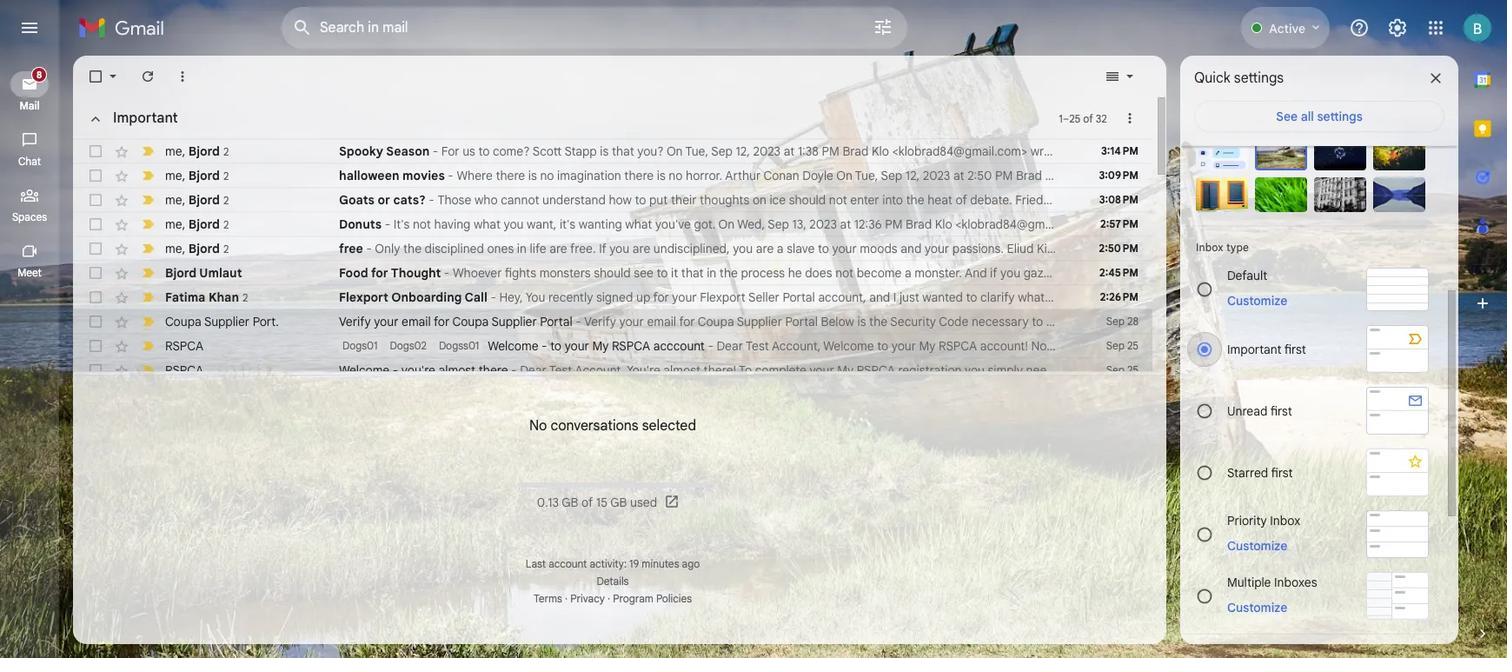 Task type: describe. For each thing, give the bounding box(es) containing it.
if
[[990, 265, 998, 281]]

klo up exchange
[[1332, 192, 1349, 208]]

cannot
[[501, 192, 539, 208]]

me for free
[[165, 240, 182, 256]]

important button
[[78, 101, 185, 136]]

2 vertical spatial not
[[836, 265, 854, 281]]

what down how at the top
[[625, 217, 652, 232]]

dogss01
[[439, 339, 479, 352]]

support image
[[1349, 17, 1370, 38]]

bjord for donuts
[[189, 216, 220, 232]]

3:09 pm
[[1099, 169, 1139, 182]]

–
[[1063, 112, 1070, 125]]

of inside row
[[956, 192, 967, 208]]

klo up friedrich
[[1046, 168, 1063, 183]]

1 horizontal spatial wed,
[[1111, 241, 1139, 257]]

2 coupa from the left
[[453, 314, 489, 330]]

no conversations selected
[[529, 418, 697, 435]]

1 almost from the left
[[439, 363, 476, 378]]

become
[[857, 265, 902, 281]]

0 horizontal spatial hey
[[1132, 217, 1153, 232]]

2:45 pm
[[1100, 266, 1139, 279]]

row containing fatima khan
[[73, 285, 1508, 310]]

- right the call
[[491, 290, 496, 305]]

to down and
[[967, 290, 978, 305]]

2023 down have
[[1184, 241, 1211, 257]]

pm right 1:58
[[1253, 241, 1270, 257]]

are right guys on the top right of page
[[1326, 168, 1343, 183]]

spaces
[[12, 210, 47, 223]]

inboxes
[[1275, 574, 1318, 590]]

halloween movies - where there is no imagination there is no horror. arthur conan doyle on tue, sep 12, 2023 at 2:50 pm brad klo <klobrad84@gmail.com> wrote: hey guys what are your favorite halloween movie
[[339, 168, 1508, 183]]

1 no from the left
[[540, 168, 554, 183]]

2 horizontal spatial wrote:
[[1204, 168, 1239, 183]]

it's
[[560, 217, 576, 232]]

- left for
[[433, 143, 438, 159]]

15
[[596, 495, 608, 511]]

, for free - only the disciplined ones in life are free. if you are undisciplined, you are a slave to your moods and your passions. eliud kipchoge on wed, sep 13, 2023 at 1:58 pm brad klo <klobrad84@gmail.com
[[182, 240, 185, 256]]

klo down readings
[[1303, 241, 1320, 257]]

to right us
[[479, 143, 490, 159]]

readings
[[1278, 217, 1326, 232]]

, for goats or cats? - those who cannot understand how to put their thoughts on ice should not enter into the heat of debate. friedrich nietzsche on tue, sep 12, 2023 at 4:19 pm brad klo <klobrad84@gmail.com> wro
[[182, 192, 185, 207]]

your up "monster."
[[925, 241, 950, 257]]

movie
[[1478, 168, 1508, 183]]

row containing bjord umlaut
[[73, 261, 1387, 285]]

for up the <klobrad84@gmail.com
[[1399, 217, 1415, 232]]

brad right the 1:38
[[843, 143, 869, 159]]

<klobrad84@gmail.com> up 2:50
[[893, 143, 1028, 159]]

2 horizontal spatial a
[[1210, 290, 1216, 305]]

- up there!
[[708, 338, 714, 354]]

at left 2:50
[[954, 168, 965, 183]]

2023 up conan
[[753, 143, 781, 159]]

there left dear
[[479, 363, 508, 378]]

dogs01
[[343, 339, 378, 352]]

up
[[636, 290, 651, 305]]

bjord for free
[[189, 240, 220, 256]]

back
[[1311, 265, 1337, 281]]

3:08 pm
[[1100, 193, 1139, 206]]

0 horizontal spatial is
[[528, 168, 537, 183]]

me , bjord 2 for spooky
[[165, 143, 229, 159]]

2:26 pm
[[1100, 290, 1139, 303]]

1 horizontal spatial in
[[707, 265, 717, 281]]

inbox type
[[1196, 241, 1249, 254]]

to left put
[[635, 192, 646, 208]]

2 horizontal spatial 12,
[[1195, 192, 1209, 208]]

on up 2:57 pm
[[1126, 192, 1142, 208]]

will
[[1260, 265, 1278, 281]]

me for donuts
[[165, 216, 182, 232]]

ice
[[770, 192, 786, 208]]

what right clarify
[[1018, 290, 1045, 305]]

sep up an
[[1142, 241, 1163, 257]]

sep up goats or cats? - those who cannot understand how to put their thoughts on ice should not enter into the heat of debate. friedrich nietzsche on tue, sep 12, 2023 at 4:19 pm brad klo <klobrad84@gmail.com> wro
[[881, 168, 903, 183]]

all
[[1301, 109, 1315, 124]]

me , bjord 2 for halloween
[[165, 167, 229, 183]]

scott
[[533, 143, 562, 159]]

Search in mail text field
[[320, 19, 824, 37]]

- right the cats?
[[429, 192, 435, 208]]

0 vertical spatial inbox
[[1196, 241, 1224, 254]]

pm up free - only the disciplined ones in life are free. if you are undisciplined, you are a slave to your moods and your passions. eliud kipchoge on wed, sep 13, 2023 at 1:58 pm brad klo <klobrad84@gmail.com
[[885, 217, 903, 232]]

- down disciplined on the top of page
[[444, 265, 450, 281]]

0.13
[[537, 495, 559, 511]]

32
[[1096, 112, 1107, 125]]

0 vertical spatial 25
[[1070, 112, 1081, 125]]

verification
[[1283, 363, 1344, 378]]

<klobrad84@gmail.com> down ready??
[[1066, 168, 1201, 183]]

with,
[[1420, 290, 1446, 305]]

free
[[339, 241, 363, 257]]

there right the is
[[1177, 290, 1207, 305]]

call
[[465, 290, 488, 305]]

whoever
[[453, 265, 502, 281]]

2 row from the top
[[73, 163, 1508, 188]]

1 horizontal spatial that
[[682, 265, 704, 281]]

sep up horror.
[[711, 143, 733, 159]]

spaces heading
[[0, 210, 59, 224]]

on up enough
[[1093, 241, 1109, 257]]

complete
[[755, 363, 807, 378]]

1 horizontal spatial a
[[905, 265, 912, 281]]

selected
[[642, 418, 697, 435]]

0 horizontal spatial verify
[[339, 314, 371, 330]]

the left process
[[720, 265, 738, 281]]

klo down heat
[[935, 217, 953, 232]]

welcome for welcome - to your my rspca acccount -
[[488, 338, 539, 354]]

more image
[[174, 68, 191, 85]]

their
[[671, 192, 697, 208]]

brad up readings
[[1303, 192, 1329, 208]]

your right using
[[1214, 363, 1239, 378]]

Search in mail search field
[[282, 7, 908, 49]]

0 horizontal spatial i
[[894, 290, 897, 305]]

me for goats or cats?
[[165, 192, 182, 207]]

on right the you?
[[667, 143, 683, 159]]

customize button for default
[[1217, 290, 1298, 311]]

10 row from the top
[[73, 358, 1508, 383]]

mail heading
[[0, 99, 59, 113]]

is for imagination
[[657, 168, 666, 183]]

unique
[[1242, 363, 1279, 378]]

sep down sep 28 on the top right
[[1107, 339, 1125, 352]]

to right slave
[[818, 241, 829, 257]]

0 vertical spatial my
[[593, 338, 609, 354]]

0 horizontal spatial into
[[883, 192, 903, 208]]

1 horizontal spatial and
[[901, 241, 922, 257]]

klo up halloween movies - where there is no imagination there is no horror. arthur conan doyle on tue, sep 12, 2023 at 2:50 pm brad klo <klobrad84@gmail.com> wrote: hey guys what are your favorite halloween movie on the top
[[872, 143, 889, 159]]

your left email
[[374, 314, 399, 330]]

2 horizontal spatial in
[[1329, 217, 1339, 232]]

last
[[526, 557, 546, 570]]

- down recently at the left of page
[[576, 314, 581, 330]]

25 for first row from the bottom
[[1128, 363, 1139, 376]]

first for important first
[[1285, 341, 1307, 357]]

2 for donuts
[[223, 218, 229, 231]]

acco
[[1482, 363, 1508, 378]]

0 horizontal spatial 12,
[[736, 143, 750, 159]]

the up the thought
[[403, 241, 422, 257]]

1 horizontal spatial my
[[838, 363, 854, 378]]

1:38
[[798, 143, 819, 159]]

at left 12:36
[[840, 217, 851, 232]]

2023 up heat
[[923, 168, 951, 183]]

doyle
[[803, 168, 834, 183]]

simply
[[988, 363, 1023, 378]]

monsters
[[540, 265, 591, 281]]

recently
[[549, 290, 593, 305]]

process
[[741, 265, 785, 281]]

settings image
[[1388, 17, 1409, 38]]

there down come?
[[496, 168, 525, 183]]

- right free at left
[[366, 241, 372, 257]]

on
[[753, 192, 767, 208]]

to left it
[[657, 265, 668, 281]]

default
[[1228, 268, 1268, 283]]

verify
[[1072, 363, 1103, 378]]

thoughts
[[700, 192, 750, 208]]

first for unread first
[[1271, 403, 1293, 419]]

2 almost from the left
[[664, 363, 701, 378]]

khan
[[209, 289, 239, 305]]

service
[[1276, 290, 1316, 305]]

long
[[1054, 265, 1077, 281]]

can
[[1156, 217, 1176, 232]]

- up dear
[[542, 338, 547, 354]]

abyss
[[1226, 265, 1257, 281]]

got.
[[694, 217, 716, 232]]

registration
[[899, 363, 962, 378]]

wanted
[[923, 290, 963, 305]]

gmail image
[[78, 10, 173, 45]]

to left verify
[[1058, 363, 1069, 378]]

1 flexport from the left
[[339, 290, 389, 305]]

on right got.
[[719, 217, 735, 232]]

details
[[597, 575, 629, 588]]

it's
[[394, 217, 410, 232]]

your down it
[[672, 290, 697, 305]]

there!
[[704, 363, 737, 378]]

multiple inboxes
[[1228, 574, 1318, 590]]

want,
[[527, 217, 557, 232]]

2 horizontal spatial into
[[1341, 265, 1361, 281]]

sep down ice
[[768, 217, 790, 232]]

sep left 28
[[1107, 315, 1125, 328]]

1 horizontal spatial verify
[[1419, 363, 1451, 378]]

brad down readings
[[1273, 241, 1299, 257]]

0 vertical spatial 13,
[[793, 217, 807, 232]]

8
[[36, 69, 42, 81]]

0 vertical spatial not
[[829, 192, 848, 208]]

coupa supplier port.
[[165, 314, 279, 330]]

2 flexport from the left
[[700, 290, 746, 305]]

1 were from the left
[[1071, 290, 1098, 305]]

1 horizontal spatial should
[[789, 192, 826, 208]]

the down "inbox type"
[[1204, 265, 1222, 281]]

to up test
[[551, 338, 562, 354]]

2023 up some
[[1212, 192, 1240, 208]]

favorite
[[1374, 168, 1416, 183]]

2 vertical spatial wrote:
[[1094, 217, 1129, 232]]

pm right the 1:38
[[822, 143, 840, 159]]

1 vertical spatial need
[[1026, 363, 1055, 378]]

1 coupa from the left
[[165, 314, 202, 330]]

<klobrad84@gmail.com
[[1323, 241, 1452, 257]]

me , bjord 2 for donuts
[[165, 216, 229, 232]]

details link
[[597, 575, 629, 588]]

1 horizontal spatial i
[[1179, 217, 1183, 232]]

are up see
[[633, 241, 651, 257]]

<klobrad84@gmail.com> up eliud
[[956, 217, 1091, 232]]

at left the 1:38
[[784, 143, 795, 159]]

fatima khan 2
[[165, 289, 248, 305]]

bjord for spooky
[[189, 143, 220, 159]]

1 vertical spatial 13,
[[1166, 241, 1180, 257]]

- left it's
[[385, 217, 391, 232]]

you're
[[627, 363, 661, 378]]

you?
[[638, 143, 664, 159]]

life
[[530, 241, 547, 257]]

free - only the disciplined ones in life are free. if you are undisciplined, you are a slave to your moods and your passions. eliud kipchoge on wed, sep 13, 2023 at 1:58 pm brad klo <klobrad84@gmail.com
[[339, 241, 1452, 257]]

dogs02
[[390, 339, 427, 352]]

is
[[1165, 290, 1174, 305]]

moods
[[860, 241, 898, 257]]

, for donuts - it's not having what you want, it's wanting what you've got. on wed, sep 13, 2023 at 12:36 pm brad klo <klobrad84@gmail.com> wrote: hey can i have some palm readings in exchange for
[[182, 216, 185, 232]]

just
[[900, 290, 920, 305]]

what right guys on the top right of page
[[1296, 168, 1323, 183]]

1 row from the top
[[73, 139, 1157, 163]]

19
[[630, 557, 639, 570]]

25 for 9th row
[[1128, 339, 1139, 352]]

- left the you're
[[393, 363, 398, 378]]

for down only
[[371, 265, 388, 281]]

pm right '4:19'
[[1282, 192, 1299, 208]]

8 link
[[10, 67, 49, 97]]

is for scott
[[600, 143, 609, 159]]

2023 up slave
[[810, 217, 837, 232]]

are right life
[[550, 241, 568, 257]]

for right email
[[434, 314, 450, 330]]

does
[[805, 265, 833, 281]]

inbox type element
[[1196, 241, 1429, 254]]

0 vertical spatial wed,
[[738, 217, 765, 232]]

see all settings button
[[1195, 101, 1445, 132]]

at left '4:19'
[[1243, 192, 1254, 208]]

2 no from the left
[[669, 168, 683, 183]]

spooky season - for us to come? scott stapp is that you? on tue, sep 12, 2023 at 1:38 pm brad klo <klobrad84@gmail.com> wrote: are you ready??
[[339, 143, 1157, 159]]

refresh image
[[139, 68, 157, 85]]

2 gb from the left
[[611, 495, 627, 511]]

activity:
[[590, 557, 627, 570]]

0 vertical spatial a
[[777, 241, 784, 257]]

important tab panel
[[73, 97, 1508, 658]]

your left favorite
[[1347, 168, 1371, 183]]

where
[[457, 168, 493, 183]]

pm right 2:50
[[996, 168, 1013, 183]]

used
[[630, 495, 658, 511]]

no
[[529, 418, 547, 435]]

umlaut
[[199, 265, 242, 281]]



Task type: vqa. For each thing, say whether or not it's contained in the screenshot.
the for.
yes



Task type: locate. For each thing, give the bounding box(es) containing it.
8 row from the top
[[73, 310, 1153, 334]]

your
[[1347, 168, 1371, 183], [833, 241, 857, 257], [925, 241, 950, 257], [672, 290, 697, 305], [374, 314, 399, 330], [565, 338, 589, 354], [810, 363, 834, 378], [1106, 363, 1131, 378], [1214, 363, 1239, 378], [1454, 363, 1478, 378]]

settings inside button
[[1318, 109, 1363, 124]]

see all settings
[[1277, 109, 1363, 124]]

1 gaze from the left
[[1024, 265, 1051, 281]]

0 horizontal spatial inbox
[[1196, 241, 1224, 254]]

almost
[[439, 363, 476, 378], [664, 363, 701, 378]]

stapp
[[565, 143, 597, 159]]

customize button for priority inbox
[[1217, 535, 1298, 556]]

0 vertical spatial of
[[1084, 112, 1094, 125]]

1
[[1059, 112, 1063, 125]]

2 for goats or cats?
[[223, 193, 229, 207]]

1 horizontal spatial almost
[[664, 363, 701, 378]]

0 vertical spatial hey
[[1242, 168, 1263, 183]]

row containing coupa supplier port.
[[73, 310, 1153, 334]]

1 vertical spatial my
[[838, 363, 854, 378]]

0 horizontal spatial 13,
[[793, 217, 807, 232]]

0 vertical spatial first
[[1285, 341, 1307, 357]]

0 horizontal spatial coupa
[[165, 314, 202, 330]]

kipchoge
[[1037, 241, 1090, 257]]

2 customize button from the top
[[1217, 535, 1298, 556]]

if
[[599, 241, 607, 257]]

enough
[[1081, 265, 1122, 281]]

0 horizontal spatial welcome
[[339, 363, 390, 378]]

1 horizontal spatial coupa
[[453, 314, 489, 330]]

0 vertical spatial and
[[901, 241, 922, 257]]

2 · from the left
[[608, 592, 611, 605]]

of
[[1084, 112, 1094, 125], [956, 192, 967, 208], [582, 495, 593, 511]]

my up account,
[[593, 338, 609, 354]]

5 row from the top
[[73, 237, 1452, 261]]

fatima
[[165, 289, 206, 305]]

3 row from the top
[[73, 188, 1508, 212]]

5 me from the top
[[165, 240, 182, 256]]

need
[[1342, 290, 1370, 305], [1026, 363, 1055, 378]]

1 vertical spatial 12,
[[906, 168, 920, 183]]

is
[[600, 143, 609, 159], [528, 168, 537, 183], [657, 168, 666, 183]]

0 vertical spatial need
[[1342, 290, 1370, 305]]

portal
[[783, 290, 815, 305], [540, 314, 573, 330]]

need right simply
[[1026, 363, 1055, 378]]

nietzsche
[[1068, 192, 1123, 208]]

customize button for multiple inboxes
[[1217, 597, 1298, 618]]

1 vertical spatial should
[[594, 265, 631, 281]]

0 vertical spatial tue,
[[686, 143, 709, 159]]

1 horizontal spatial no
[[669, 168, 683, 183]]

6 row from the top
[[73, 261, 1387, 285]]

2 vertical spatial 12,
[[1195, 192, 1209, 208]]

inbox right priority
[[1271, 513, 1301, 528]]

brad down goats or cats? - those who cannot understand how to put their thoughts on ice should not enter into the heat of debate. friedrich nietzsche on tue, sep 12, 2023 at 4:19 pm brad klo <klobrad84@gmail.com> wro
[[906, 217, 932, 232]]

wro
[[1491, 192, 1508, 208]]

0 vertical spatial wrote:
[[1031, 143, 1065, 159]]

0 vertical spatial or
[[378, 192, 390, 208]]

your right complete
[[810, 363, 834, 378]]

row up process
[[73, 237, 1452, 261]]

0 vertical spatial sep 25
[[1107, 339, 1139, 352]]

5 , from the top
[[182, 240, 185, 256]]

gaze left "long"
[[1024, 265, 1051, 281]]

for
[[442, 143, 460, 159]]

1 customize button from the top
[[1217, 290, 1298, 311]]

multiple
[[1228, 574, 1272, 590]]

1 sep 25 from the top
[[1107, 339, 1139, 352]]

there down the you?
[[625, 168, 654, 183]]

, for halloween movies - where there is no imagination there is no horror. arthur conan doyle on tue, sep 12, 2023 at 2:50 pm brad klo <klobrad84@gmail.com> wrote: hey guys what are your favorite halloween movie
[[182, 167, 185, 183]]

customize for default
[[1228, 293, 1288, 309]]

me , bjord 2 for free
[[165, 240, 229, 256]]

1 customize from the top
[[1228, 293, 1288, 309]]

us
[[463, 143, 475, 159]]

customize down priority inbox
[[1228, 538, 1288, 553]]

food
[[339, 265, 368, 281]]

1 horizontal spatial or
[[1450, 290, 1461, 305]]

7 row from the top
[[73, 285, 1508, 310]]

1 supplier from the left
[[204, 314, 250, 330]]

me for halloween movies
[[165, 167, 182, 183]]

type
[[1227, 241, 1249, 254]]

my
[[593, 338, 609, 354], [838, 363, 854, 378]]

arthur
[[725, 168, 761, 183]]

into left an
[[1126, 265, 1146, 281]]

1 horizontal spatial settings
[[1318, 109, 1363, 124]]

1 vertical spatial not
[[413, 217, 431, 232]]

row down seller
[[73, 358, 1508, 383]]

1 gb from the left
[[562, 495, 579, 511]]

bjord for goats
[[189, 192, 220, 207]]

1 , from the top
[[182, 143, 185, 159]]

portal down he
[[783, 290, 815, 305]]

is up put
[[657, 168, 666, 183]]

verify right 713197
[[1419, 363, 1451, 378]]

0 horizontal spatial wed,
[[738, 217, 765, 232]]

row up seller
[[73, 261, 1387, 285]]

me for spooky season
[[165, 143, 182, 159]]

1 me from the top
[[165, 143, 182, 159]]

account inside last account activity: 19 minutes ago details terms · privacy · program policies
[[549, 557, 587, 570]]

sep right verify
[[1107, 363, 1125, 376]]

sep 25
[[1107, 339, 1139, 352], [1107, 363, 1139, 376]]

first up verification
[[1285, 341, 1307, 357]]

of right heat
[[956, 192, 967, 208]]

using
[[1182, 363, 1211, 378]]

25 down 28
[[1128, 339, 1139, 352]]

in
[[1329, 217, 1339, 232], [517, 241, 527, 257], [707, 265, 717, 281]]

2 inside fatima khan 2
[[243, 291, 248, 304]]

0 vertical spatial important
[[113, 110, 178, 127]]

on
[[667, 143, 683, 159], [837, 168, 853, 183], [1126, 192, 1142, 208], [719, 217, 735, 232], [1093, 241, 1109, 257]]

meet heading
[[0, 266, 59, 280]]

first right starred
[[1272, 465, 1294, 480]]

4 me from the top
[[165, 216, 182, 232]]

1 me , bjord 2 from the top
[[165, 143, 229, 159]]

1 vertical spatial wrote:
[[1204, 168, 1239, 183]]

the left heat
[[906, 192, 925, 208]]

sep up can
[[1170, 192, 1192, 208]]

and
[[901, 241, 922, 257], [870, 290, 891, 305]]

debate.
[[971, 192, 1013, 208]]

a left slave
[[777, 241, 784, 257]]

1 vertical spatial hey
[[1132, 217, 1153, 232]]

priority inbox
[[1228, 513, 1301, 528]]

welcome up dear
[[488, 338, 539, 354]]

your up test
[[565, 338, 589, 354]]

are
[[1068, 143, 1086, 159], [1326, 168, 1343, 183], [550, 241, 568, 257], [633, 241, 651, 257], [756, 241, 774, 257]]

were down enough
[[1071, 290, 1098, 305]]

1 vertical spatial customize
[[1228, 538, 1288, 553]]

are up process
[[756, 241, 774, 257]]

main menu image
[[19, 17, 40, 38]]

0 vertical spatial welcome
[[488, 338, 539, 354]]

program policies link
[[613, 592, 692, 605]]

0 horizontal spatial wrote:
[[1031, 143, 1065, 159]]

i right can
[[1179, 217, 1183, 232]]

2 horizontal spatial of
[[1084, 112, 1094, 125]]

main content
[[73, 56, 1508, 658]]

3 me , bjord 2 from the top
[[165, 192, 229, 207]]

2 vertical spatial customize button
[[1217, 597, 1298, 618]]

donuts - it's not having what you want, it's wanting what you've got. on wed, sep 13, 2023 at 12:36 pm brad klo <klobrad84@gmail.com> wrote: hey can i have some palm readings in exchange for
[[339, 217, 1415, 232]]

0 horizontal spatial should
[[594, 265, 631, 281]]

imagination
[[557, 168, 622, 183]]

wed, down the "on" at the top of the page
[[738, 217, 765, 232]]

come?
[[493, 143, 530, 159]]

2 for spooky season
[[223, 145, 229, 158]]

customize for multiple inboxes
[[1228, 600, 1288, 615]]

1 horizontal spatial portal
[[783, 290, 815, 305]]

3 customize button from the top
[[1217, 597, 1298, 618]]

- left dear
[[511, 363, 517, 378]]

0 vertical spatial should
[[789, 192, 826, 208]]

1 horizontal spatial inbox
[[1271, 513, 1301, 528]]

5 me , bjord 2 from the top
[[165, 240, 229, 256]]

passions.
[[953, 241, 1004, 257]]

sep 25 for 9th row
[[1107, 339, 1139, 352]]

row
[[73, 139, 1157, 163], [73, 163, 1508, 188], [73, 188, 1508, 212], [73, 212, 1415, 237], [73, 237, 1452, 261], [73, 261, 1387, 285], [73, 285, 1508, 310], [73, 310, 1153, 334], [73, 334, 1153, 358], [73, 358, 1508, 383]]

None checkbox
[[87, 143, 104, 160], [87, 167, 104, 184], [87, 191, 104, 209], [87, 289, 104, 306], [87, 362, 104, 379], [87, 143, 104, 160], [87, 167, 104, 184], [87, 191, 104, 209], [87, 289, 104, 306], [87, 362, 104, 379]]

rspca
[[165, 338, 204, 354], [612, 338, 651, 354], [165, 363, 204, 378], [857, 363, 896, 378]]

search in mail image
[[287, 12, 318, 43]]

1 horizontal spatial gaze
[[1281, 265, 1308, 281]]

row down signed
[[73, 310, 1153, 334]]

2 gaze from the left
[[1281, 265, 1308, 281]]

4 row from the top
[[73, 212, 1415, 237]]

your left acco
[[1454, 363, 1478, 378]]

1 vertical spatial 25
[[1128, 339, 1139, 352]]

2
[[223, 145, 229, 158], [223, 169, 229, 182], [223, 193, 229, 207], [223, 218, 229, 231], [223, 242, 229, 255], [243, 291, 248, 304]]

1 vertical spatial tue,
[[855, 168, 879, 183]]

palm
[[1248, 217, 1275, 232]]

quick settings element
[[1195, 70, 1284, 101]]

not left enter
[[829, 192, 848, 208]]

1 horizontal spatial welcome
[[488, 338, 539, 354]]

coupa
[[165, 314, 202, 330], [453, 314, 489, 330]]

2 , from the top
[[182, 167, 185, 183]]

9 row from the top
[[73, 334, 1153, 358]]

halloween
[[339, 168, 400, 183], [1419, 168, 1475, 183]]

1 halloween from the left
[[339, 168, 400, 183]]

- left where
[[448, 168, 454, 183]]

of left 15 at bottom left
[[582, 495, 593, 511]]

1 horizontal spatial account
[[1134, 363, 1179, 378]]

2 vertical spatial a
[[1210, 290, 1216, 305]]

flexport
[[339, 290, 389, 305], [700, 290, 746, 305]]

1 vertical spatial account
[[549, 557, 587, 570]]

3 customize from the top
[[1228, 600, 1288, 615]]

· down details
[[608, 592, 611, 605]]

seller
[[749, 290, 780, 305]]

unread
[[1228, 403, 1268, 419]]

on right doyle
[[837, 168, 853, 183]]

toggle split pane mode image
[[1104, 68, 1122, 85]]

12, up have
[[1195, 192, 1209, 208]]

no down scott
[[540, 168, 554, 183]]

3:14 pm
[[1102, 144, 1139, 157]]

verify up dogs01
[[339, 314, 371, 330]]

0 horizontal spatial gb
[[562, 495, 579, 511]]

should up signed
[[594, 265, 631, 281]]

brad up friedrich
[[1016, 168, 1042, 183]]

or right with,
[[1450, 290, 1461, 305]]

2 customize from the top
[[1228, 538, 1288, 553]]

2 horizontal spatial is
[[657, 168, 666, 183]]

is up "cannot"
[[528, 168, 537, 183]]

13, down can
[[1166, 241, 1180, 257]]

1 horizontal spatial into
[[1126, 265, 1146, 281]]

flexport onboarding call - hey, you recently signed up for your flexport seller portal account, and i just wanted to clarify what you were looking for. is there a particular service you need support with, or were you
[[339, 290, 1508, 305]]

2 for free
[[223, 242, 229, 255]]

to
[[479, 143, 490, 159], [635, 192, 646, 208], [818, 241, 829, 257], [657, 265, 668, 281], [967, 290, 978, 305], [551, 338, 562, 354], [1058, 363, 1069, 378]]

welcome for welcome - you're almost there - dear test account, you're almost there! to complete your my rspca registration you simply need to verify your account using your unique verification code: 713197 verify your acco
[[339, 363, 390, 378]]

0 horizontal spatial of
[[582, 495, 593, 511]]

0 vertical spatial 12,
[[736, 143, 750, 159]]

13, up slave
[[793, 217, 807, 232]]

None checkbox
[[87, 68, 104, 85], [87, 216, 104, 233], [87, 240, 104, 257], [87, 264, 104, 282], [87, 313, 104, 330], [87, 337, 104, 355], [87, 68, 104, 85], [87, 216, 104, 233], [87, 240, 104, 257], [87, 264, 104, 282], [87, 313, 104, 330], [87, 337, 104, 355]]

gaze up the service
[[1281, 265, 1308, 281]]

coupa down the call
[[453, 314, 489, 330]]

me , bjord 2 for goats
[[165, 192, 229, 207]]

customize for priority inbox
[[1228, 538, 1288, 553]]

2 vertical spatial of
[[582, 495, 593, 511]]

goats
[[339, 192, 375, 208]]

3 me from the top
[[165, 192, 182, 207]]

4 , from the top
[[182, 216, 185, 232]]

gb right 15 at bottom left
[[611, 495, 627, 511]]

follow link to manage storage image
[[664, 494, 682, 512]]

for right up
[[654, 290, 669, 305]]

1 vertical spatial sep 25
[[1107, 363, 1139, 376]]

row down he
[[73, 285, 1508, 310]]

what down who
[[474, 217, 501, 232]]

<klobrad84@gmail.com> down favorite
[[1352, 192, 1488, 208]]

3 , from the top
[[182, 192, 185, 207]]

1 vertical spatial settings
[[1318, 109, 1363, 124]]

1 vertical spatial of
[[956, 192, 967, 208]]

friedrich
[[1016, 192, 1065, 208]]

need down you.
[[1342, 290, 1370, 305]]

and
[[965, 265, 987, 281]]

inbox section options image
[[1122, 110, 1139, 127]]

your right verify
[[1106, 363, 1131, 378]]

0 horizontal spatial almost
[[439, 363, 476, 378]]

important for important first
[[1228, 341, 1282, 357]]

2:50 pm
[[1099, 242, 1139, 255]]

coupa down fatima
[[165, 314, 202, 330]]

or left the cats?
[[378, 192, 390, 208]]

free.
[[570, 241, 596, 257]]

1 vertical spatial inbox
[[1271, 513, 1301, 528]]

2 for halloween movies
[[223, 169, 229, 182]]

thought
[[391, 265, 441, 281]]

customize button
[[1217, 290, 1298, 311], [1217, 535, 1298, 556], [1217, 597, 1298, 618]]

unread first
[[1228, 403, 1293, 419]]

chat heading
[[0, 155, 59, 169]]

what
[[1296, 168, 1323, 183], [474, 217, 501, 232], [625, 217, 652, 232], [1018, 290, 1045, 305]]

bjord for halloween
[[189, 167, 220, 183]]

0 horizontal spatial in
[[517, 241, 527, 257]]

movies
[[403, 168, 445, 183]]

food for thought - whoever fights monsters should see to it that in the process he does not become a monster. and if you gaze long enough into an abyss, the abyss will gaze back into you.
[[339, 265, 1387, 281]]

0 vertical spatial customize
[[1228, 293, 1288, 309]]

hey left guys on the top right of page
[[1242, 168, 1263, 183]]

first for starred first
[[1272, 465, 1294, 480]]

advanced search options image
[[866, 10, 901, 44]]

1 vertical spatial welcome
[[339, 363, 390, 378]]

2 vertical spatial tue,
[[1145, 192, 1168, 208]]

goats or cats? - those who cannot understand how to put their thoughts on ice should not enter into the heat of debate. friedrich nietzsche on tue, sep 12, 2023 at 4:19 pm brad klo <klobrad84@gmail.com> wro
[[339, 192, 1508, 208]]

you
[[526, 290, 546, 305]]

0 horizontal spatial no
[[540, 168, 554, 183]]

2 were from the left
[[1464, 290, 1491, 305]]

tue, up can
[[1145, 192, 1168, 208]]

1 horizontal spatial need
[[1342, 290, 1370, 305]]

terms
[[534, 592, 563, 605]]

the
[[906, 192, 925, 208], [403, 241, 422, 257], [720, 265, 738, 281], [1204, 265, 1222, 281]]

0 horizontal spatial account
[[549, 557, 587, 570]]

0 vertical spatial portal
[[783, 290, 815, 305]]

hey left can
[[1132, 217, 1153, 232]]

your up food for thought - whoever fights monsters should see to it that in the process he does not become a monster. and if you gaze long enough into an abyss, the abyss will gaze back into you.
[[833, 241, 857, 257]]

1 horizontal spatial 13,
[[1166, 241, 1180, 257]]

0 horizontal spatial settings
[[1235, 70, 1284, 87]]

account left using
[[1134, 363, 1179, 378]]

that right it
[[682, 265, 704, 281]]

main content containing important
[[73, 56, 1508, 658]]

were
[[1071, 290, 1098, 305], [1464, 290, 1491, 305]]

13,
[[793, 217, 807, 232], [1166, 241, 1180, 257]]

supplier down the khan
[[204, 314, 250, 330]]

2 horizontal spatial tue,
[[1145, 192, 1168, 208]]

not right it's
[[413, 217, 431, 232]]

exchange
[[1342, 217, 1396, 232]]

2 vertical spatial 25
[[1128, 363, 1139, 376]]

2 halloween from the left
[[1419, 168, 1475, 183]]

0 horizontal spatial portal
[[540, 314, 573, 330]]

1 horizontal spatial flexport
[[700, 290, 746, 305]]

4:19
[[1257, 192, 1279, 208]]

sep 25 down sep 28 on the top right
[[1107, 339, 1139, 352]]

test
[[549, 363, 572, 378]]

customize down multiple
[[1228, 600, 1288, 615]]

0 vertical spatial customize button
[[1217, 290, 1298, 311]]

tab list
[[1459, 56, 1508, 596]]

0 horizontal spatial need
[[1026, 363, 1055, 378]]

2 vertical spatial first
[[1272, 465, 1294, 480]]

program
[[613, 592, 654, 605]]

2 supplier from the left
[[492, 314, 537, 330]]

navigation containing mail
[[0, 56, 61, 658]]

important inside important "button"
[[113, 110, 178, 127]]

1 · from the left
[[565, 592, 568, 605]]

at left type
[[1214, 241, 1225, 257]]

dear
[[520, 363, 547, 378]]

a
[[777, 241, 784, 257], [905, 265, 912, 281], [1210, 290, 1216, 305]]

privacy link
[[571, 592, 605, 605]]

0 horizontal spatial that
[[612, 143, 635, 159]]

4 me , bjord 2 from the top
[[165, 216, 229, 232]]

2 vertical spatial customize
[[1228, 600, 1288, 615]]

important first
[[1228, 341, 1307, 357]]

1:58
[[1228, 241, 1249, 257]]

are down 1 – 25 of 32
[[1068, 143, 1086, 159]]

0 vertical spatial i
[[1179, 217, 1183, 232]]

onboarding
[[391, 290, 462, 305]]

0 horizontal spatial and
[[870, 290, 891, 305]]

settings
[[1235, 70, 1284, 87], [1318, 109, 1363, 124]]

0 horizontal spatial supplier
[[204, 314, 250, 330]]

inbox
[[1196, 241, 1224, 254], [1271, 513, 1301, 528]]

2 me from the top
[[165, 167, 182, 183]]

2 me , bjord 2 from the top
[[165, 167, 229, 183]]

and right 'moods'
[[901, 241, 922, 257]]

1 vertical spatial i
[[894, 290, 897, 305]]

, for spooky season - for us to come? scott stapp is that you? on tue, sep 12, 2023 at 1:38 pm brad klo <klobrad84@gmail.com> wrote: are you ready??
[[182, 143, 185, 159]]

into right enter
[[883, 192, 903, 208]]

navigation
[[0, 56, 61, 658]]

1 vertical spatial in
[[517, 241, 527, 257]]

0 vertical spatial in
[[1329, 217, 1339, 232]]

1 horizontal spatial 12,
[[906, 168, 920, 183]]

0 horizontal spatial important
[[113, 110, 178, 127]]

important for important
[[113, 110, 178, 127]]

1 horizontal spatial gb
[[611, 495, 627, 511]]

0 vertical spatial verify
[[339, 314, 371, 330]]

chat
[[18, 155, 41, 168]]

2 sep 25 from the top
[[1107, 363, 1139, 376]]

1 vertical spatial or
[[1450, 290, 1461, 305]]

1 horizontal spatial important
[[1228, 341, 1282, 357]]

account right last
[[549, 557, 587, 570]]

important down refresh 'image' on the top left of the page
[[113, 110, 178, 127]]

you've
[[656, 217, 691, 232]]

account inside row
[[1134, 363, 1179, 378]]

0 horizontal spatial were
[[1071, 290, 1098, 305]]

sep 25 for first row from the bottom
[[1107, 363, 1139, 376]]



